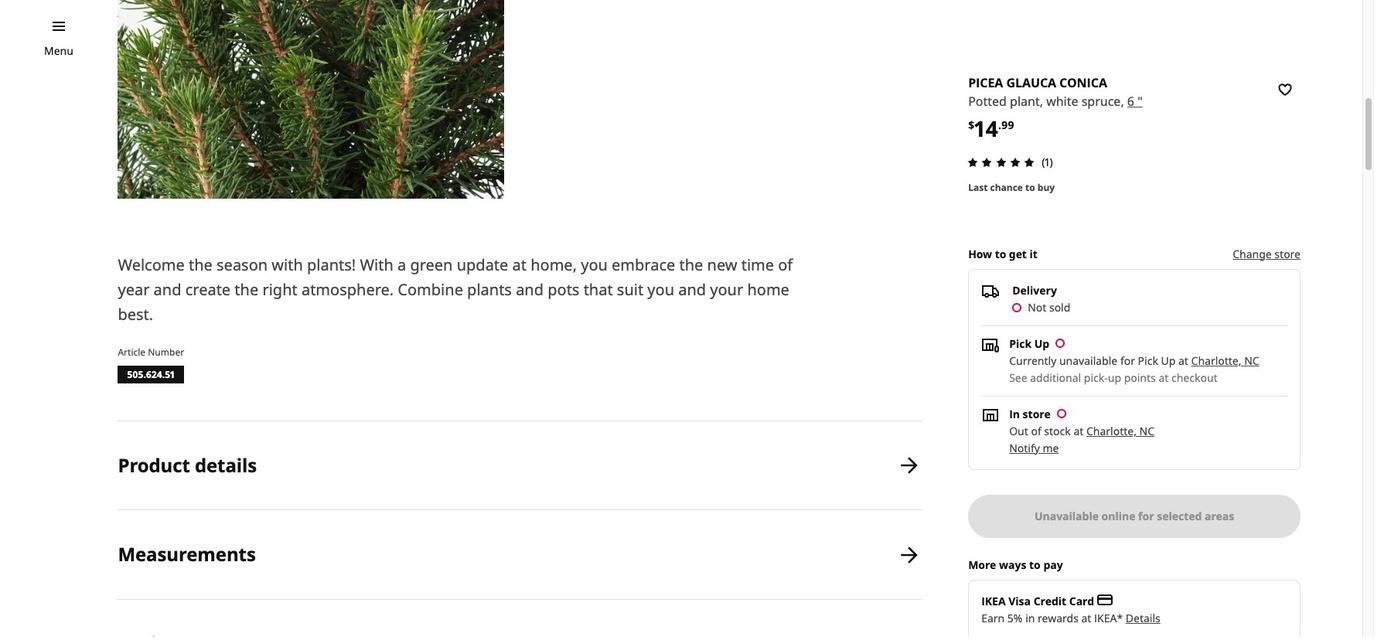 Task type: locate. For each thing, give the bounding box(es) containing it.
store right in
[[1023, 407, 1051, 421]]

the
[[189, 254, 213, 275], [680, 254, 703, 275], [235, 279, 259, 300]]

plants
[[467, 279, 512, 300]]

white
[[1047, 93, 1079, 110]]

number
[[148, 345, 184, 359]]

product details button
[[118, 421, 922, 510]]

for inside currently unavailable for pick up at charlotte, nc see additional pick-up points at checkout
[[1121, 353, 1136, 368]]

for up the points
[[1121, 353, 1136, 368]]

0 vertical spatial to
[[1026, 181, 1036, 194]]

store for change store
[[1275, 247, 1301, 261]]

99
[[1002, 118, 1015, 132]]

0 horizontal spatial charlotte,
[[1087, 424, 1137, 438]]

ikea*
[[1095, 611, 1123, 625]]

charlotte, nc button for nc
[[1087, 424, 1155, 438]]

0 vertical spatial up
[[1035, 336, 1050, 351]]

14
[[975, 114, 999, 143]]

pick up currently
[[1010, 336, 1032, 351]]

and left "your" at the top right of the page
[[679, 279, 706, 300]]

0 vertical spatial charlotte, nc button
[[1192, 353, 1260, 368]]

at
[[513, 254, 527, 275], [1179, 353, 1189, 368], [1159, 370, 1169, 385], [1074, 424, 1084, 438], [1082, 611, 1092, 625]]

home
[[748, 279, 790, 300]]

that
[[584, 279, 613, 300]]

2 vertical spatial to
[[1030, 557, 1041, 572]]

additional
[[1031, 370, 1082, 385]]

at left home,
[[513, 254, 527, 275]]

store inside button
[[1275, 247, 1301, 261]]

at right the points
[[1159, 370, 1169, 385]]

you down "embrace"
[[648, 279, 675, 300]]

pick up the points
[[1138, 353, 1159, 368]]

1 vertical spatial charlotte,
[[1087, 424, 1137, 438]]

0 horizontal spatial charlotte, nc button
[[1087, 424, 1155, 438]]

1 vertical spatial nc
[[1140, 424, 1155, 438]]

pick-
[[1084, 370, 1108, 385]]

measurements button
[[118, 511, 922, 600]]

with
[[360, 254, 394, 275]]

your
[[710, 279, 744, 300]]

charlotte, nc button down up
[[1087, 424, 1155, 438]]

0 vertical spatial you
[[581, 254, 608, 275]]

article
[[118, 345, 146, 359]]

charlotte,
[[1192, 353, 1242, 368], [1087, 424, 1137, 438]]

2 horizontal spatial and
[[679, 279, 706, 300]]

0 horizontal spatial you
[[581, 254, 608, 275]]

to for chance
[[1026, 181, 1036, 194]]

0 horizontal spatial for
[[1121, 353, 1136, 368]]

product details heading
[[118, 452, 257, 478]]

atmosphere.
[[302, 279, 394, 300]]

and down welcome
[[154, 279, 181, 300]]

1 horizontal spatial pick
[[1138, 353, 1159, 368]]

for inside button
[[1139, 509, 1155, 523]]

0 vertical spatial store
[[1275, 247, 1301, 261]]

of inside out of stock at charlotte, nc notify me
[[1031, 424, 1042, 438]]

currently
[[1010, 353, 1057, 368]]

0 horizontal spatial nc
[[1140, 424, 1155, 438]]

pots
[[548, 279, 580, 300]]

0 vertical spatial nc
[[1245, 353, 1260, 368]]

conica
[[1060, 74, 1108, 91]]

credit
[[1034, 594, 1067, 608]]

store
[[1275, 247, 1301, 261], [1023, 407, 1051, 421]]

charlotte, nc button
[[1192, 353, 1260, 368], [1087, 424, 1155, 438]]

glauca
[[1007, 74, 1057, 91]]

charlotte, nc button up 'checkout'
[[1192, 353, 1260, 368]]

1 horizontal spatial up
[[1162, 353, 1176, 368]]

1 vertical spatial charlotte, nc button
[[1087, 424, 1155, 438]]

heading
[[118, 631, 192, 637]]

1 vertical spatial for
[[1139, 509, 1155, 523]]

nc inside out of stock at charlotte, nc notify me
[[1140, 424, 1155, 438]]

0 vertical spatial of
[[778, 254, 793, 275]]

not
[[1028, 300, 1047, 315]]

the left new
[[680, 254, 703, 275]]

1 vertical spatial store
[[1023, 407, 1051, 421]]

article number
[[118, 345, 184, 359]]

details link
[[1126, 611, 1161, 625]]

green
[[410, 254, 453, 275]]

to left 'buy'
[[1026, 181, 1036, 194]]

me
[[1043, 441, 1059, 455]]

1 horizontal spatial nc
[[1245, 353, 1260, 368]]

change
[[1233, 247, 1272, 261]]

for
[[1121, 353, 1136, 368], [1139, 509, 1155, 523]]

up
[[1035, 336, 1050, 351], [1162, 353, 1176, 368]]

1 vertical spatial you
[[648, 279, 675, 300]]

plants!
[[307, 254, 356, 275]]

currently unavailable for pick up at charlotte, nc group
[[1010, 353, 1260, 368]]

visa
[[1009, 594, 1031, 608]]

checkout
[[1172, 370, 1218, 385]]

1 horizontal spatial charlotte, nc button
[[1192, 353, 1260, 368]]

product details
[[118, 452, 257, 478]]

and left pots
[[516, 279, 544, 300]]

0 horizontal spatial of
[[778, 254, 793, 275]]

1 horizontal spatial of
[[1031, 424, 1042, 438]]

charlotte, up 'checkout'
[[1192, 353, 1242, 368]]

out of stock at charlotte, nc group
[[1010, 424, 1155, 438]]

505.624.51
[[127, 368, 175, 381]]

the up create
[[189, 254, 213, 275]]

1 horizontal spatial charlotte,
[[1192, 353, 1242, 368]]

1 vertical spatial pick
[[1138, 353, 1159, 368]]

pay
[[1044, 557, 1063, 572]]

1 vertical spatial up
[[1162, 353, 1176, 368]]

combine
[[398, 279, 463, 300]]

to for ways
[[1030, 557, 1041, 572]]

for right online
[[1139, 509, 1155, 523]]

2 and from the left
[[516, 279, 544, 300]]

selected
[[1157, 509, 1202, 523]]

of
[[778, 254, 793, 275], [1031, 424, 1042, 438]]

pick
[[1010, 336, 1032, 351], [1138, 353, 1159, 368]]

in
[[1026, 611, 1035, 625]]

for for pick
[[1121, 353, 1136, 368]]

store right the change
[[1275, 247, 1301, 261]]

0 horizontal spatial the
[[189, 254, 213, 275]]

0 horizontal spatial and
[[154, 279, 181, 300]]

0 vertical spatial for
[[1121, 353, 1136, 368]]

of up notify me button
[[1031, 424, 1042, 438]]

$ 14 . 99
[[969, 114, 1015, 143]]

the down season
[[235, 279, 259, 300]]

1 horizontal spatial you
[[648, 279, 675, 300]]

charlotte, down up
[[1087, 424, 1137, 438]]

1 vertical spatial of
[[1031, 424, 1042, 438]]

online
[[1102, 509, 1136, 523]]

0 horizontal spatial pick
[[1010, 336, 1032, 351]]

earn 5% in rewards at ikea* details
[[982, 611, 1161, 625]]

you
[[581, 254, 608, 275], [648, 279, 675, 300]]

right
[[263, 279, 298, 300]]

list
[[118, 421, 922, 637]]

areas
[[1205, 509, 1235, 523]]

1 horizontal spatial and
[[516, 279, 544, 300]]

0 horizontal spatial store
[[1023, 407, 1051, 421]]

welcome
[[118, 254, 185, 275]]

nc
[[1245, 353, 1260, 368], [1140, 424, 1155, 438]]

of right time
[[778, 254, 793, 275]]

new
[[707, 254, 738, 275]]

plant,
[[1010, 93, 1044, 110]]

0 vertical spatial charlotte,
[[1192, 353, 1242, 368]]

0 vertical spatial pick
[[1010, 336, 1032, 351]]

with
[[272, 254, 303, 275]]

up up currently
[[1035, 336, 1050, 351]]

to left "get"
[[995, 247, 1007, 261]]

unavailable
[[1035, 509, 1099, 523]]

heading inside list
[[118, 631, 192, 637]]

list containing product details
[[118, 421, 922, 637]]

1 horizontal spatial for
[[1139, 509, 1155, 523]]

to left the pay
[[1030, 557, 1041, 572]]

for for selected
[[1139, 509, 1155, 523]]

in
[[1010, 407, 1020, 421]]

welcome the season with plants! with a green update at home, you embrace the new time of year and create the right atmosphere. combine plants and pots that suit you and your home best.
[[118, 254, 793, 325]]

chance
[[991, 181, 1023, 194]]

of inside welcome the season with plants! with a green update at home, you embrace the new time of year and create the right atmosphere. combine plants and pots that suit you and your home best.
[[778, 254, 793, 275]]

at right stock
[[1074, 424, 1084, 438]]

2 horizontal spatial the
[[680, 254, 703, 275]]

not sold
[[1028, 300, 1071, 315]]

menu button
[[44, 43, 73, 60]]

1 and from the left
[[154, 279, 181, 300]]

change store button
[[1233, 246, 1301, 263]]

charlotte, inside currently unavailable for pick up at charlotte, nc see additional pick-up points at checkout
[[1192, 353, 1242, 368]]

you up that
[[581, 254, 608, 275]]

1 horizontal spatial store
[[1275, 247, 1301, 261]]

currently unavailable for pick up at charlotte, nc see additional pick-up points at checkout
[[1010, 353, 1260, 385]]

(1)
[[1042, 155, 1053, 169]]

up up 'checkout'
[[1162, 353, 1176, 368]]



Task type: describe. For each thing, give the bounding box(es) containing it.
earn
[[982, 611, 1005, 625]]

measurements heading
[[118, 542, 256, 567]]

change store
[[1233, 247, 1301, 261]]

charlotte, nc button for at
[[1192, 353, 1260, 368]]

.
[[999, 118, 1002, 132]]

(1) button
[[964, 153, 1053, 172]]

create
[[185, 279, 231, 300]]

1 horizontal spatial the
[[235, 279, 259, 300]]

buy
[[1038, 181, 1055, 194]]

0 horizontal spatial up
[[1035, 336, 1050, 351]]

points
[[1124, 370, 1156, 385]]

embrace
[[612, 254, 676, 275]]

out
[[1010, 424, 1029, 438]]

ways
[[999, 557, 1027, 572]]

product
[[118, 452, 190, 478]]

review: 5 out of 5 stars. total reviews: 1 image
[[964, 153, 1039, 172]]

up inside currently unavailable for pick up at charlotte, nc see additional pick-up points at checkout
[[1162, 353, 1176, 368]]

5%
[[1008, 611, 1023, 625]]

notify me button
[[1010, 441, 1059, 455]]

year
[[118, 279, 150, 300]]

best.
[[118, 304, 153, 325]]

ikea visa credit card
[[982, 594, 1097, 608]]

in store
[[1010, 407, 1051, 421]]

details
[[1126, 611, 1161, 625]]

potted
[[969, 93, 1007, 110]]

charlotte, inside out of stock at charlotte, nc notify me
[[1087, 424, 1137, 438]]

at up 'checkout'
[[1179, 353, 1189, 368]]

home,
[[531, 254, 577, 275]]

3 and from the left
[[679, 279, 706, 300]]

stock
[[1045, 424, 1071, 438]]

unavailable
[[1060, 353, 1118, 368]]

how to get it
[[969, 247, 1038, 261]]

at down card on the bottom right
[[1082, 611, 1092, 625]]

1 vertical spatial to
[[995, 247, 1007, 261]]

more
[[969, 557, 997, 572]]

at inside out of stock at charlotte, nc notify me
[[1074, 424, 1084, 438]]

last chance to buy
[[969, 181, 1055, 194]]

picea glauca conica potted plant, white spruce, 6 " image
[[118, 0, 505, 199]]

picea glauca conica potted plant, white spruce, 6 "
[[969, 74, 1143, 110]]

pick up
[[1010, 336, 1050, 351]]

pick inside currently unavailable for pick up at charlotte, nc see additional pick-up points at checkout
[[1138, 353, 1159, 368]]

6 " button
[[1128, 92, 1143, 112]]

sold
[[1050, 300, 1071, 315]]

notify
[[1010, 441, 1040, 455]]

details
[[195, 452, 257, 478]]

see
[[1010, 370, 1028, 385]]

last
[[969, 181, 988, 194]]

get
[[1009, 247, 1027, 261]]

time
[[742, 254, 774, 275]]

update
[[457, 254, 509, 275]]

up
[[1108, 370, 1122, 385]]

a
[[398, 254, 406, 275]]

unavailable online for selected areas button
[[969, 495, 1301, 538]]

$
[[969, 118, 975, 132]]

how
[[969, 247, 993, 261]]

it
[[1030, 247, 1038, 261]]

spruce,
[[1082, 93, 1125, 110]]

ikea
[[982, 594, 1006, 608]]

suit
[[617, 279, 644, 300]]

6
[[1128, 93, 1135, 110]]

unavailable online for selected areas
[[1035, 509, 1235, 523]]

out of stock at charlotte, nc notify me
[[1010, 424, 1155, 455]]

menu
[[44, 43, 73, 58]]

delivery
[[1013, 283, 1057, 298]]

measurements
[[118, 542, 256, 567]]

at inside welcome the season with plants! with a green update at home, you embrace the new time of year and create the right atmosphere. combine plants and pots that suit you and your home best.
[[513, 254, 527, 275]]

more ways to pay
[[969, 557, 1063, 572]]

season
[[217, 254, 268, 275]]

nc inside currently unavailable for pick up at charlotte, nc see additional pick-up points at checkout
[[1245, 353, 1260, 368]]

store for in store
[[1023, 407, 1051, 421]]

"
[[1138, 93, 1143, 110]]



Task type: vqa. For each thing, say whether or not it's contained in the screenshot.
or
no



